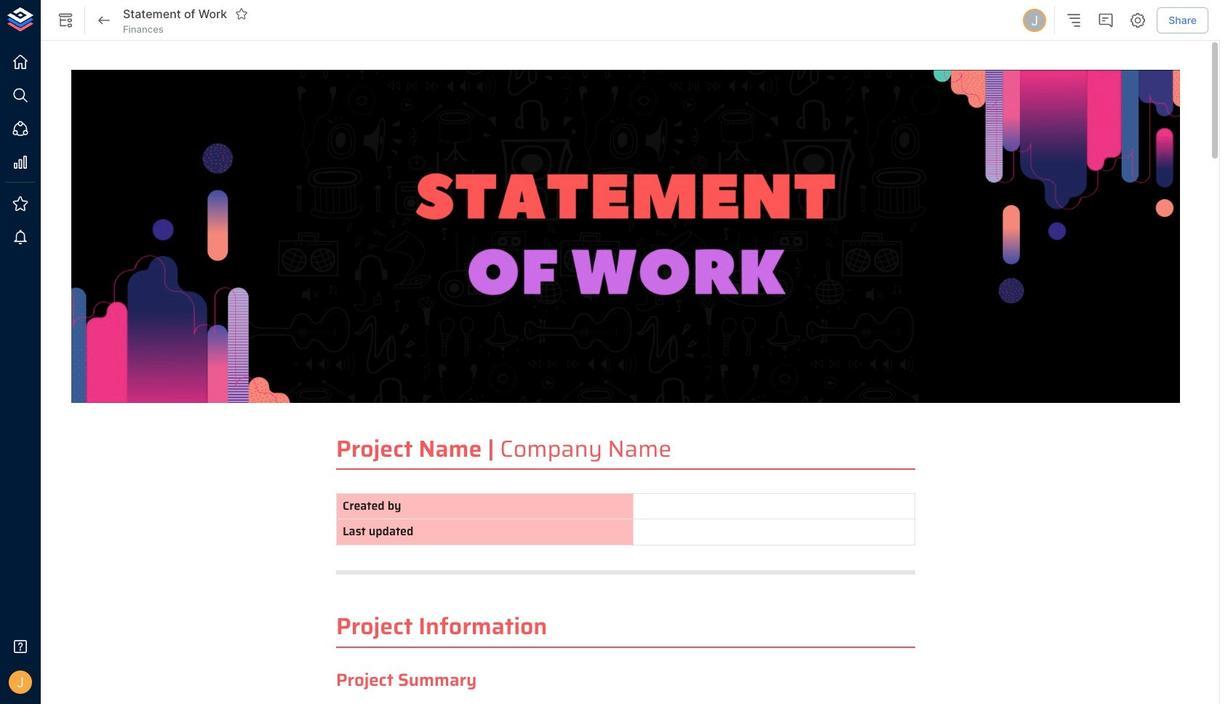 Task type: vqa. For each thing, say whether or not it's contained in the screenshot.
Go Back IMAGE
yes



Task type: describe. For each thing, give the bounding box(es) containing it.
show wiki image
[[57, 12, 74, 29]]

go back image
[[95, 12, 113, 29]]

settings image
[[1129, 12, 1147, 29]]



Task type: locate. For each thing, give the bounding box(es) containing it.
comments image
[[1097, 12, 1115, 29]]

favorite image
[[235, 7, 248, 20]]

table of contents image
[[1065, 12, 1083, 29]]



